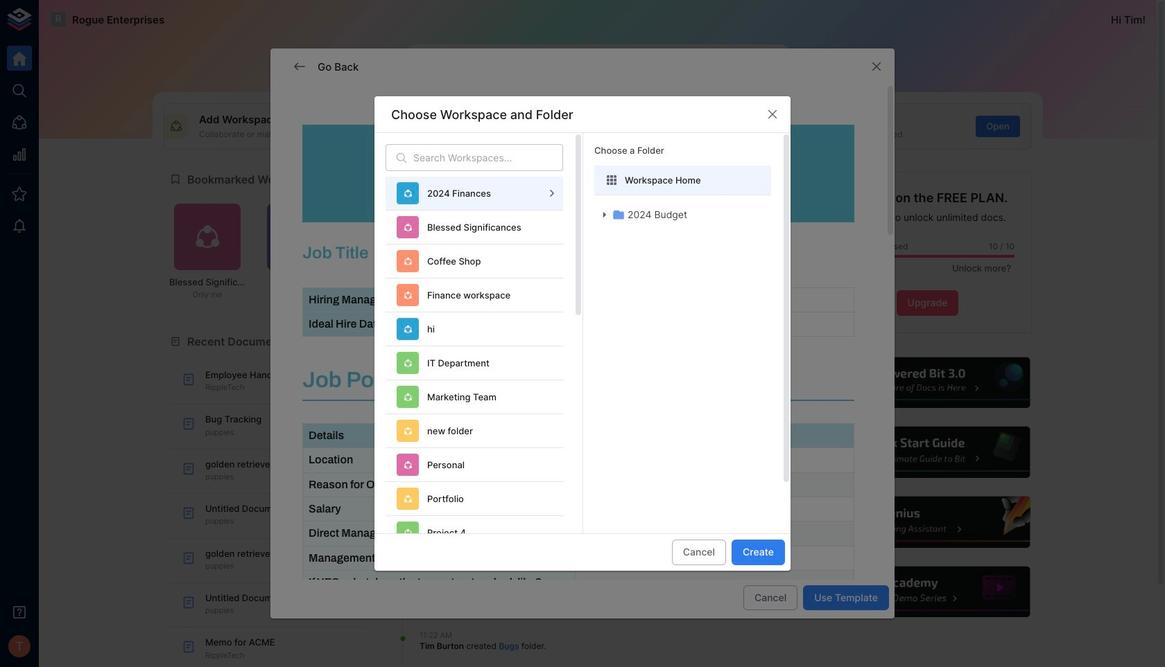 Task type: locate. For each thing, give the bounding box(es) containing it.
help image
[[823, 356, 1032, 411], [823, 425, 1032, 480], [823, 495, 1032, 550], [823, 565, 1032, 620]]

4 help image from the top
[[823, 565, 1032, 620]]

1 help image from the top
[[823, 356, 1032, 411]]

dialog
[[270, 49, 895, 668], [374, 97, 791, 668]]



Task type: describe. For each thing, give the bounding box(es) containing it.
3 help image from the top
[[823, 495, 1032, 550]]

Search Workspaces... text field
[[413, 144, 563, 172]]

2 help image from the top
[[823, 425, 1032, 480]]



Task type: vqa. For each thing, say whether or not it's contained in the screenshot.
1st help image
yes



